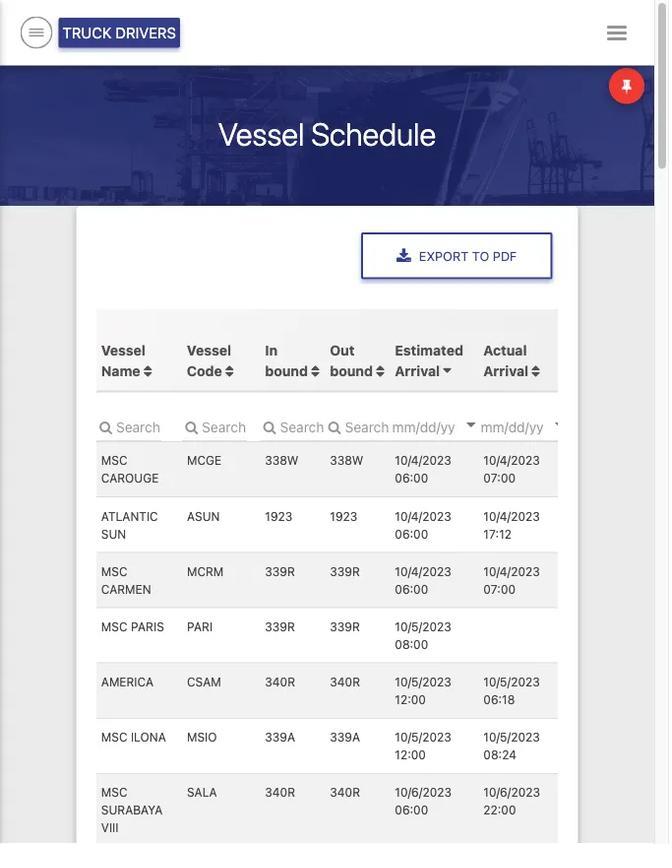 Task type: locate. For each thing, give the bounding box(es) containing it.
1 horizontal spatial 338w
[[330, 453, 363, 467]]

1 vertical spatial 12:00
[[395, 748, 426, 761]]

sun
[[101, 526, 126, 540]]

07:00 down 17:12
[[483, 582, 516, 595]]

1 10/4/2023 07:00 from the top
[[483, 453, 540, 485]]

10/6/2023 up the 22:00
[[483, 785, 540, 799]]

1 horizontal spatial 339a
[[330, 730, 360, 744]]

pari
[[187, 619, 212, 633]]

bound
[[265, 362, 308, 378], [330, 362, 373, 378]]

10/4/2023 06:00
[[395, 453, 451, 485], [395, 509, 451, 540], [395, 564, 451, 595]]

1 06:00 from the top
[[395, 471, 428, 485]]

2 10/5/2023 12:00 from the top
[[395, 730, 451, 761]]

10/5/2023 up 08:24
[[483, 730, 540, 744]]

2 06:00 from the top
[[395, 526, 428, 540]]

4 msc from the top
[[101, 730, 127, 744]]

0 horizontal spatial 10/6/2023
[[395, 785, 452, 799]]

10/4/2023 07:00 for 339r
[[483, 564, 540, 595]]

1 arrival from the left
[[395, 362, 440, 378]]

None field
[[96, 411, 161, 441], [182, 411, 247, 441], [260, 411, 325, 441], [325, 411, 390, 441], [96, 411, 161, 441], [182, 411, 247, 441], [260, 411, 325, 441], [325, 411, 390, 441]]

1 bound from the left
[[265, 362, 308, 378]]

1 horizontal spatial open calendar image
[[555, 422, 565, 427]]

bound inside the in bound
[[265, 362, 308, 378]]

1 vertical spatial 07:00
[[483, 582, 516, 595]]

2 07:00 from the top
[[483, 582, 516, 595]]

4 06:00 from the top
[[395, 803, 428, 817]]

msc paris
[[101, 619, 164, 633]]

msc inside "msc surabaya viii"
[[101, 785, 127, 799]]

5 msc from the top
[[101, 785, 127, 799]]

1 vertical spatial 10/4/2023 06:00
[[395, 509, 451, 540]]

1 horizontal spatial bound
[[330, 362, 373, 378]]

mm/dd/yy field down estimated arrival
[[390, 411, 508, 441]]

339r
[[265, 564, 295, 578], [330, 564, 360, 578], [265, 619, 295, 633], [330, 619, 360, 633]]

1 1923 from the left
[[265, 509, 292, 522]]

name
[[101, 362, 140, 378]]

carouge
[[101, 471, 158, 485]]

1 mm/dd/yy field from the left
[[390, 411, 508, 441]]

12:00
[[395, 692, 426, 706], [395, 748, 426, 761]]

schedule
[[312, 115, 436, 153]]

out
[[330, 341, 355, 357]]

arrival down actual
[[483, 362, 529, 378]]

10/6/2023 for 22:00
[[483, 785, 540, 799]]

10/5/2023 down 08:00
[[395, 675, 451, 688]]

2 arrival from the left
[[483, 362, 529, 378]]

1 12:00 from the top
[[395, 692, 426, 706]]

10/4/2023 17:12
[[483, 509, 540, 540]]

asun
[[187, 509, 220, 522]]

msc inside msc carmen
[[101, 564, 127, 578]]

3 06:00 from the top
[[395, 582, 428, 595]]

export
[[420, 249, 469, 263]]

msc for msc carmen
[[101, 564, 127, 578]]

07:00 up 10/4/2023 17:12
[[483, 471, 516, 485]]

msc for msc surabaya viii
[[101, 785, 127, 799]]

csam
[[187, 675, 221, 688]]

07:00
[[483, 471, 516, 485], [483, 582, 516, 595]]

arrival inside estimated arrival
[[395, 362, 440, 378]]

vessel code
[[187, 341, 231, 378]]

vessel schedule
[[219, 115, 436, 153]]

3 10/4/2023 06:00 from the top
[[395, 564, 451, 595]]

10/4/2023
[[395, 453, 451, 467], [483, 453, 540, 467], [395, 509, 451, 522], [483, 509, 540, 522], [395, 564, 451, 578], [483, 564, 540, 578]]

atlantic sun
[[101, 509, 158, 540]]

msc left ilona
[[101, 730, 127, 744]]

10/4/2023 07:00 down 17:12
[[483, 564, 540, 595]]

1923
[[265, 509, 292, 522], [330, 509, 357, 522]]

1 open calendar image from the left
[[466, 422, 476, 427]]

2 msc from the top
[[101, 564, 127, 578]]

2 open calendar image from the left
[[555, 422, 565, 427]]

10/5/2023 up 06:18 at the bottom
[[483, 675, 540, 688]]

10/4/2023 07:00
[[483, 453, 540, 485], [483, 564, 540, 595]]

1 horizontal spatial 10/6/2023
[[483, 785, 540, 799]]

msc up carouge
[[101, 453, 127, 467]]

2 10/6/2023 from the left
[[483, 785, 540, 799]]

1 vertical spatial 10/4/2023 07:00
[[483, 564, 540, 595]]

code
[[187, 362, 222, 378]]

06:00
[[395, 471, 428, 485], [395, 526, 428, 540], [395, 582, 428, 595], [395, 803, 428, 817]]

10/6/2023
[[395, 785, 452, 799], [483, 785, 540, 799]]

arrival down estimated
[[395, 362, 440, 378]]

3 msc from the top
[[101, 619, 127, 633]]

338w
[[265, 453, 298, 467], [330, 453, 363, 467]]

0 horizontal spatial open calendar image
[[466, 422, 476, 427]]

07:00 for 339r
[[483, 582, 516, 595]]

msc up carmen at the bottom left of the page
[[101, 564, 127, 578]]

drivers
[[116, 24, 176, 41]]

0 vertical spatial 10/4/2023 07:00
[[483, 453, 540, 485]]

06:00 inside 10/6/2023 06:00
[[395, 803, 428, 817]]

truck drivers link
[[59, 18, 180, 48]]

msc inside 'msc carouge'
[[101, 453, 127, 467]]

12:00 up 10/6/2023 06:00
[[395, 748, 426, 761]]

msio
[[187, 730, 217, 744]]

10/5/2023 12:00 for 08:24
[[395, 730, 451, 761]]

mm/dd/yy field
[[390, 411, 508, 441], [479, 411, 597, 441]]

arrival for estimated arrival
[[395, 362, 440, 378]]

arrival
[[395, 362, 440, 378], [483, 362, 529, 378]]

2 bound from the left
[[330, 362, 373, 378]]

in
[[265, 341, 278, 357]]

2 338w from the left
[[330, 453, 363, 467]]

10/4/2023 06:00 for 338w
[[395, 453, 451, 485]]

1 vertical spatial 10/5/2023 12:00
[[395, 730, 451, 761]]

0 horizontal spatial 339a
[[265, 730, 295, 744]]

msc
[[101, 453, 127, 467], [101, 564, 127, 578], [101, 619, 127, 633], [101, 730, 127, 744], [101, 785, 127, 799]]

america
[[101, 675, 153, 688]]

0 vertical spatial 10/4/2023 06:00
[[395, 453, 451, 485]]

06:00 for 340r
[[395, 803, 428, 817]]

12:00 down 08:00
[[395, 692, 426, 706]]

10/4/2023 07:00 up 10/4/2023 17:12
[[483, 453, 540, 485]]

vessel for vessel schedule
[[219, 115, 305, 153]]

1 10/6/2023 from the left
[[395, 785, 452, 799]]

msc left paris
[[101, 619, 127, 633]]

msc up surabaya
[[101, 785, 127, 799]]

msc surabaya viii
[[101, 785, 162, 835]]

0 horizontal spatial bound
[[265, 362, 308, 378]]

1 msc from the top
[[101, 453, 127, 467]]

17:12
[[483, 526, 512, 540]]

0 horizontal spatial 338w
[[265, 453, 298, 467]]

2 10/4/2023 06:00 from the top
[[395, 509, 451, 540]]

msc ilona
[[101, 730, 166, 744]]

1 horizontal spatial 1923
[[330, 509, 357, 522]]

open calendar image for 2nd mm/dd/yy field from the right
[[466, 422, 476, 427]]

339a
[[265, 730, 295, 744], [330, 730, 360, 744]]

msc for msc ilona
[[101, 730, 127, 744]]

12:00 for 339a
[[395, 748, 426, 761]]

08:24
[[483, 748, 517, 761]]

0 horizontal spatial arrival
[[395, 362, 440, 378]]

2 vertical spatial 10/4/2023 06:00
[[395, 564, 451, 595]]

10/6/2023 left '10/6/2023 22:00'
[[395, 785, 452, 799]]

10/5/2023 08:24
[[483, 730, 540, 761]]

10/5/2023 12:00
[[395, 675, 451, 706], [395, 730, 451, 761]]

10/5/2023 12:00 down 08:00
[[395, 675, 451, 706]]

10/5/2023 for 339a
[[395, 730, 451, 744]]

340r
[[265, 675, 295, 688], [330, 675, 360, 688], [265, 785, 295, 799], [330, 785, 360, 799]]

1 horizontal spatial arrival
[[483, 362, 529, 378]]

2 10/4/2023 07:00 from the top
[[483, 564, 540, 595]]

sala
[[187, 785, 217, 799]]

10/4/2023 06:00 for 1923
[[395, 509, 451, 540]]

10/5/2023
[[395, 619, 451, 633], [395, 675, 451, 688], [483, 675, 540, 688], [395, 730, 451, 744], [483, 730, 540, 744]]

0 vertical spatial 07:00
[[483, 471, 516, 485]]

1 10/4/2023 06:00 from the top
[[395, 453, 451, 485]]

vessel
[[219, 115, 305, 153], [101, 341, 145, 357], [187, 341, 231, 357]]

estimated arrival
[[395, 341, 463, 378]]

1 10/5/2023 12:00 from the top
[[395, 675, 451, 706]]

0 horizontal spatial 1923
[[265, 509, 292, 522]]

1 07:00 from the top
[[483, 471, 516, 485]]

2 12:00 from the top
[[395, 748, 426, 761]]

10/5/2023 12:00 up 10/6/2023 06:00
[[395, 730, 451, 761]]

10/5/2023 12:00 for 06:18
[[395, 675, 451, 706]]

10/5/2023 up 08:00
[[395, 619, 451, 633]]

bound inside out bound
[[330, 362, 373, 378]]

bound down in
[[265, 362, 308, 378]]

0 vertical spatial 10/5/2023 12:00
[[395, 675, 451, 706]]

mm/dd/yy field down actual arrival
[[479, 411, 597, 441]]

0 vertical spatial 12:00
[[395, 692, 426, 706]]

10/6/2023 for 06:00
[[395, 785, 452, 799]]

open calendar image
[[466, 422, 476, 427], [555, 422, 565, 427]]

22:00
[[483, 803, 516, 817]]

10/5/2023 up 10/6/2023 06:00
[[395, 730, 451, 744]]

truck
[[63, 24, 112, 41]]

bound down out
[[330, 362, 373, 378]]

paris
[[130, 619, 164, 633]]



Task type: describe. For each thing, give the bounding box(es) containing it.
07:00 for 338w
[[483, 471, 516, 485]]

10/6/2023 06:00
[[395, 785, 452, 817]]

atlantic
[[101, 509, 158, 522]]

2 mm/dd/yy field from the left
[[479, 411, 597, 441]]

export to pdf link
[[361, 233, 553, 279]]

06:00 for 1923
[[395, 526, 428, 540]]

surabaya
[[101, 803, 162, 817]]

export to pdf
[[420, 249, 518, 263]]

1 338w from the left
[[265, 453, 298, 467]]

msc for msc carouge
[[101, 453, 127, 467]]

ilona
[[130, 730, 166, 744]]

pdf
[[493, 249, 518, 263]]

msc carouge
[[101, 453, 158, 485]]

10/4/2023 06:00 for 339r
[[395, 564, 451, 595]]

out bound
[[330, 341, 376, 378]]

12:00 for 340r
[[395, 692, 426, 706]]

08:00
[[395, 637, 428, 651]]

10/5/2023 for 340r
[[395, 675, 451, 688]]

10/4/2023 07:00 for 338w
[[483, 453, 540, 485]]

in bound
[[265, 341, 311, 378]]

vessel for vessel code
[[187, 341, 231, 357]]

estimated
[[395, 341, 463, 357]]

10/6/2023 22:00
[[483, 785, 540, 817]]

viii
[[101, 821, 118, 835]]

msc for msc paris
[[101, 619, 127, 633]]

2 339a from the left
[[330, 730, 360, 744]]

10/5/2023 08:00
[[395, 619, 451, 651]]

vessel for vessel name
[[101, 341, 145, 357]]

bound for out
[[330, 362, 373, 378]]

to
[[473, 249, 490, 263]]

06:18
[[483, 692, 515, 706]]

2 1923 from the left
[[330, 509, 357, 522]]

10/5/2023 06:18
[[483, 675, 540, 706]]

truck drivers
[[63, 24, 176, 41]]

10/5/2023 for 339r
[[395, 619, 451, 633]]

06:00 for 339r
[[395, 582, 428, 595]]

download image
[[397, 249, 412, 264]]

arrival for actual arrival
[[483, 362, 529, 378]]

bound for in
[[265, 362, 308, 378]]

vessel name
[[101, 341, 145, 378]]

06:00 for 338w
[[395, 471, 428, 485]]

carmen
[[101, 582, 151, 595]]

actual arrival
[[483, 341, 529, 378]]

mcge
[[187, 453, 221, 467]]

mcrm
[[187, 564, 223, 578]]

actual
[[483, 341, 527, 357]]

open calendar image for 2nd mm/dd/yy field from the left
[[555, 422, 565, 427]]

msc carmen
[[101, 564, 151, 595]]

1 339a from the left
[[265, 730, 295, 744]]



Task type: vqa. For each thing, say whether or not it's contained in the screenshot.


